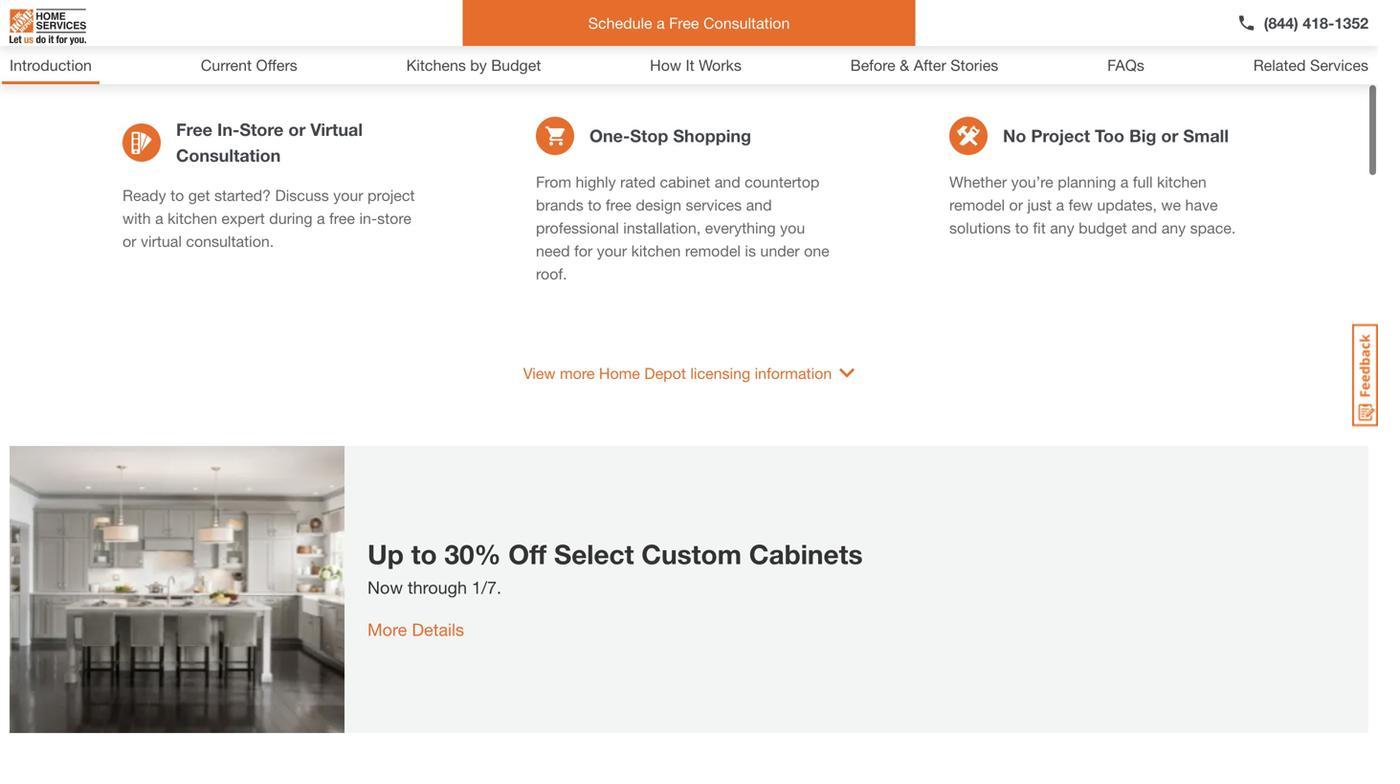 Task type: vqa. For each thing, say whether or not it's contained in the screenshot.
more
yes



Task type: describe. For each thing, give the bounding box(es) containing it.
consultation inside free in-store or virtual consultation
[[176, 145, 281, 166]]

stories
[[951, 56, 999, 74]]

home
[[599, 364, 640, 382]]

the
[[104, 0, 126, 13]]

free in-store or virtual consultation
[[176, 119, 363, 166]]

under
[[760, 242, 800, 260]]

expert
[[222, 209, 265, 227]]

one-
[[590, 125, 630, 146]]

feedback link image
[[1353, 324, 1378, 427]]

remodel inside 'from highly rated cabinet and countertop brands to free design services and professional installation, everything you need for your kitchen remodel is under one roof.'
[[685, 242, 741, 260]]

related
[[1254, 56, 1306, 74]]

of
[[164, 0, 177, 13]]

now through 1/7.
[[368, 577, 502, 598]]

kitchens
[[406, 56, 466, 74]]

free inside 'ready to get started? discuss your project with a kitchen expert during a free in-store or virtual consultation.'
[[329, 209, 355, 227]]

need
[[536, 242, 570, 260]]

view more home depot licensing information
[[523, 364, 832, 382]]

remodel inside the whether you're planning a full kitchen remodel or just a few updates, we have solutions to fit any budget and any space.
[[950, 196, 1005, 214]]

store
[[240, 119, 284, 140]]

from highly rated cabinet and countertop brands to free design services and professional installation, everything you need for your kitchen remodel is under one roof.
[[536, 173, 830, 283]]

ready to get started? discuss your project with a kitchen expert during a free in-store or virtual consultation.
[[123, 186, 415, 250]]

to inside the whether you're planning a full kitchen remodel or just a few updates, we have solutions to fit any budget and any space.
[[1015, 219, 1029, 237]]

is
[[745, 242, 756, 260]]

one
[[804, 242, 830, 260]]

a inside button
[[657, 14, 665, 32]]

to up now through 1/7.
[[411, 538, 437, 570]]

virtual
[[141, 232, 182, 250]]

(844)
[[1264, 14, 1299, 32]]

installation,
[[623, 219, 701, 237]]

information
[[755, 364, 832, 382]]

project.
[[40, 18, 92, 36]]

your inside 'ready to get started? discuss your project with a kitchen expert during a free in-store or virtual consultation.'
[[333, 186, 363, 204]]

418-
[[1303, 14, 1335, 32]]

1 any from the left
[[1050, 219, 1075, 237]]

no
[[1003, 125, 1027, 146]]

after
[[914, 56, 947, 74]]

licensing
[[691, 364, 751, 382]]

project
[[1031, 125, 1090, 146]]

countertop
[[745, 173, 820, 191]]

schedule a free consultation
[[588, 14, 790, 32]]

just
[[1028, 196, 1052, 214]]

how it works
[[650, 56, 742, 74]]

(844) 418-1352
[[1264, 14, 1369, 32]]

free inside free in-store or virtual consultation
[[176, 119, 213, 140]]

to inside 'ready to get started? discuss your project with a kitchen expert during a free in-store or virtual consultation.'
[[170, 186, 184, 204]]

planning
[[1058, 173, 1116, 191]]

free inside 'from highly rated cabinet and countertop brands to free design services and professional installation, everything you need for your kitchen remodel is under one roof.'
[[606, 196, 632, 214]]

custom
[[642, 538, 742, 570]]

services
[[686, 196, 742, 214]]

a down discuss at the left of the page
[[317, 209, 325, 227]]

you
[[780, 219, 805, 237]]

a right with
[[155, 209, 163, 227]]

or inside free in-store or virtual consultation
[[288, 119, 306, 140]]

1352
[[1335, 14, 1369, 32]]

before
[[851, 56, 896, 74]]

your inside the estimate the cost of your kitchen project.
[[181, 0, 211, 13]]

a left few
[[1056, 196, 1065, 214]]

more details
[[368, 619, 464, 640]]

one-stop shopping
[[590, 125, 751, 146]]

introduction
[[10, 56, 92, 74]]

store
[[377, 209, 412, 227]]

with
[[123, 209, 151, 227]]

current
[[201, 56, 252, 74]]

view
[[523, 364, 556, 382]]

by
[[470, 56, 487, 74]]

updates,
[[1097, 196, 1157, 214]]

started?
[[214, 186, 271, 204]]

kitchen inside 'from highly rated cabinet and countertop brands to free design services and professional installation, everything you need for your kitchen remodel is under one roof.'
[[631, 242, 681, 260]]

consultation.
[[186, 232, 274, 250]]

cabinets
[[749, 538, 863, 570]]

schedule
[[588, 14, 652, 32]]

ready
[[123, 186, 166, 204]]

more
[[368, 619, 407, 640]]



Task type: locate. For each thing, give the bounding box(es) containing it.
0 horizontal spatial free
[[329, 209, 355, 227]]

a left full
[[1121, 173, 1129, 191]]

you're
[[1011, 173, 1054, 191]]

up to 30% off select custom cabinets
[[368, 538, 863, 570]]

kitchen
[[216, 0, 265, 13], [1157, 173, 1207, 191], [168, 209, 217, 227], [631, 242, 681, 260]]

do it for you logo image
[[10, 1, 86, 53]]

faqs
[[1108, 56, 1145, 74]]

kitchen up current offers
[[216, 0, 265, 13]]

free left in-
[[176, 119, 213, 140]]

fit
[[1033, 219, 1046, 237]]

in-
[[359, 209, 377, 227]]

stop
[[630, 125, 669, 146]]

estimate
[[40, 0, 100, 13]]

whether you're planning a full kitchen remodel or just a few updates, we have solutions to fit any budget and any space.
[[950, 173, 1236, 237]]

how
[[650, 56, 682, 74]]

1 horizontal spatial free
[[606, 196, 632, 214]]

more details link
[[368, 619, 464, 640]]

works
[[699, 56, 742, 74]]

0 vertical spatial remodel
[[950, 196, 1005, 214]]

0 vertical spatial consultation
[[704, 14, 790, 32]]

kitchen inside the whether you're planning a full kitchen remodel or just a few updates, we have solutions to fit any budget and any space.
[[1157, 173, 1207, 191]]

now
[[368, 577, 403, 598]]

or right big
[[1161, 125, 1179, 146]]

free up it
[[669, 14, 699, 32]]

0 horizontal spatial any
[[1050, 219, 1075, 237]]

2 horizontal spatial your
[[597, 242, 627, 260]]

consultation down in-
[[176, 145, 281, 166]]

your inside 'from highly rated cabinet and countertop brands to free design services and professional installation, everything you need for your kitchen remodel is under one roof.'
[[597, 242, 627, 260]]

cabinet
[[660, 173, 711, 191]]

virtual
[[310, 119, 363, 140]]

from
[[536, 173, 572, 191]]

professional
[[536, 219, 619, 237]]

or right store
[[288, 119, 306, 140]]

more
[[560, 364, 595, 382]]

1 vertical spatial and
[[746, 196, 772, 214]]

to left get on the top left of page
[[170, 186, 184, 204]]

kitchen down installation,
[[631, 242, 681, 260]]

offers
[[256, 56, 298, 74]]

0 horizontal spatial remodel
[[685, 242, 741, 260]]

any
[[1050, 219, 1075, 237], [1162, 219, 1186, 237]]

design
[[636, 196, 682, 214]]

your right of
[[181, 0, 211, 13]]

big
[[1130, 125, 1157, 146]]

your up in-
[[333, 186, 363, 204]]

2 any from the left
[[1162, 219, 1186, 237]]

free
[[606, 196, 632, 214], [329, 209, 355, 227]]

free inside button
[[669, 14, 699, 32]]

0 vertical spatial your
[[181, 0, 211, 13]]

2 horizontal spatial and
[[1132, 219, 1158, 237]]

or inside 'ready to get started? discuss your project with a kitchen expert during a free in-store or virtual consultation.'
[[123, 232, 136, 250]]

0 vertical spatial free
[[669, 14, 699, 32]]

brands
[[536, 196, 584, 214]]

1 horizontal spatial and
[[746, 196, 772, 214]]

2 vertical spatial and
[[1132, 219, 1158, 237]]

&
[[900, 56, 910, 74]]

consultation
[[704, 14, 790, 32], [176, 145, 281, 166]]

and inside the whether you're planning a full kitchen remodel or just a few updates, we have solutions to fit any budget and any space.
[[1132, 219, 1158, 237]]

1 vertical spatial consultation
[[176, 145, 281, 166]]

remodel down everything
[[685, 242, 741, 260]]

everything
[[705, 219, 776, 237]]

or inside the whether you're planning a full kitchen remodel or just a few updates, we have solutions to fit any budget and any space.
[[1009, 196, 1023, 214]]

to down highly
[[588, 196, 602, 214]]

1 vertical spatial free
[[176, 119, 213, 140]]

0 horizontal spatial free
[[176, 119, 213, 140]]

1 horizontal spatial free
[[669, 14, 699, 32]]

roof.
[[536, 265, 567, 283]]

1/7.
[[472, 577, 502, 598]]

current offers
[[201, 56, 298, 74]]

or
[[288, 119, 306, 140], [1161, 125, 1179, 146], [1009, 196, 1023, 214], [123, 232, 136, 250]]

through
[[408, 577, 467, 598]]

1 vertical spatial remodel
[[685, 242, 741, 260]]

free
[[669, 14, 699, 32], [176, 119, 213, 140]]

get
[[188, 186, 210, 204]]

1 horizontal spatial consultation
[[704, 14, 790, 32]]

during
[[269, 209, 313, 227]]

remodel down whether
[[950, 196, 1005, 214]]

and up services
[[715, 173, 741, 191]]

0 horizontal spatial consultation
[[176, 145, 281, 166]]

up
[[368, 538, 404, 570]]

space.
[[1190, 219, 1236, 237]]

0 vertical spatial and
[[715, 173, 741, 191]]

any right fit
[[1050, 219, 1075, 237]]

0 horizontal spatial and
[[715, 173, 741, 191]]

consultation inside button
[[704, 14, 790, 32]]

select
[[554, 538, 634, 570]]

too
[[1095, 125, 1125, 146]]

and up everything
[[746, 196, 772, 214]]

budget
[[491, 56, 541, 74]]

for
[[574, 242, 593, 260]]

solutions
[[950, 219, 1011, 237]]

0 horizontal spatial your
[[181, 0, 211, 13]]

(844) 418-1352 link
[[1237, 11, 1369, 34]]

kitchen inside 'ready to get started? discuss your project with a kitchen expert during a free in-store or virtual consultation.'
[[168, 209, 217, 227]]

whether
[[950, 173, 1007, 191]]

consultation up works
[[704, 14, 790, 32]]

depot
[[645, 364, 686, 382]]

kitchen down get on the top left of page
[[168, 209, 217, 227]]

and down updates, on the top of page
[[1132, 219, 1158, 237]]

kitchen up we
[[1157, 173, 1207, 191]]

budget
[[1079, 219, 1127, 237]]

2 vertical spatial your
[[597, 242, 627, 260]]

remodel
[[950, 196, 1005, 214], [685, 242, 741, 260]]

1 horizontal spatial remodel
[[950, 196, 1005, 214]]

kitchen inside the estimate the cost of your kitchen project.
[[216, 0, 265, 13]]

full
[[1133, 173, 1153, 191]]

to
[[170, 186, 184, 204], [588, 196, 602, 214], [1015, 219, 1029, 237], [411, 538, 437, 570]]

have
[[1186, 196, 1218, 214]]

kitchens by budget
[[406, 56, 541, 74]]

your right for
[[597, 242, 627, 260]]

free left in-
[[329, 209, 355, 227]]

no project too big or small
[[1003, 125, 1229, 146]]

it
[[686, 56, 695, 74]]

to inside 'from highly rated cabinet and countertop brands to free design services and professional installation, everything you need for your kitchen remodel is under one roof.'
[[588, 196, 602, 214]]

to left fit
[[1015, 219, 1029, 237]]

1 horizontal spatial your
[[333, 186, 363, 204]]

free down rated
[[606, 196, 632, 214]]

off
[[509, 538, 547, 570]]

before & after stories
[[851, 56, 999, 74]]

rated
[[620, 173, 656, 191]]

details
[[412, 619, 464, 640]]

or down with
[[123, 232, 136, 250]]

a right schedule
[[657, 14, 665, 32]]

project
[[368, 186, 415, 204]]

1 vertical spatial your
[[333, 186, 363, 204]]

services
[[1310, 56, 1369, 74]]

few
[[1069, 196, 1093, 214]]

we
[[1162, 196, 1181, 214]]

or left 'just'
[[1009, 196, 1023, 214]]

highly
[[576, 173, 616, 191]]

and
[[715, 173, 741, 191], [746, 196, 772, 214], [1132, 219, 1158, 237]]

a shining modern kitchen featuring grey cabinets and classic decor; orange cabinet icon image
[[10, 446, 345, 733]]

any down we
[[1162, 219, 1186, 237]]

1 horizontal spatial any
[[1162, 219, 1186, 237]]

schedule a free consultation button
[[463, 0, 916, 46]]

small
[[1184, 125, 1229, 146]]

related services
[[1254, 56, 1369, 74]]



